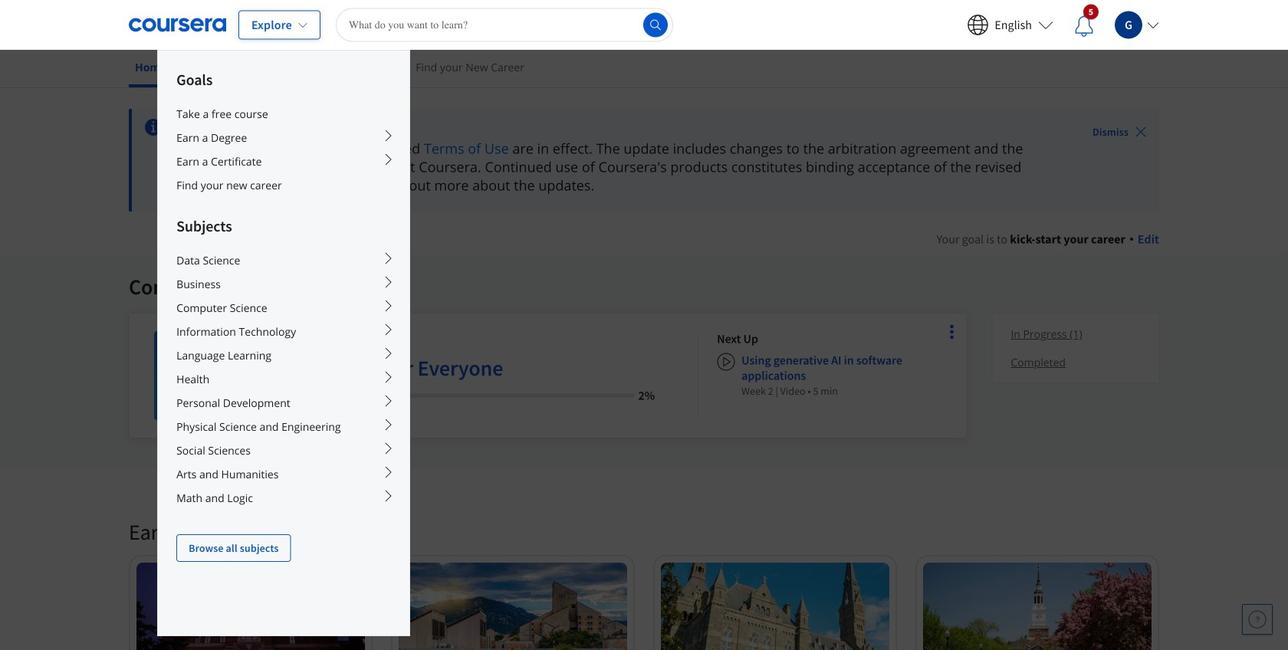Task type: vqa. For each thing, say whether or not it's contained in the screenshot.
INFORMATION: WE HAVE UPDATED OUR TERMS OF USE element
yes



Task type: describe. For each thing, give the bounding box(es) containing it.
explore menu element
[[158, 51, 410, 562]]

more option for generative ai for everyone image
[[942, 321, 963, 343]]

information: we have updated our terms of use element
[[172, 118, 1050, 137]]



Task type: locate. For each thing, give the bounding box(es) containing it.
main content
[[0, 90, 1289, 651]]

help center image
[[1249, 611, 1267, 629]]

coursera image
[[129, 13, 226, 37]]

None search field
[[336, 8, 674, 42]]

generative ai for everyone image
[[154, 331, 243, 420]]

What do you want to learn? text field
[[336, 8, 674, 42]]

earn your degree collection element
[[120, 494, 1169, 651]]



